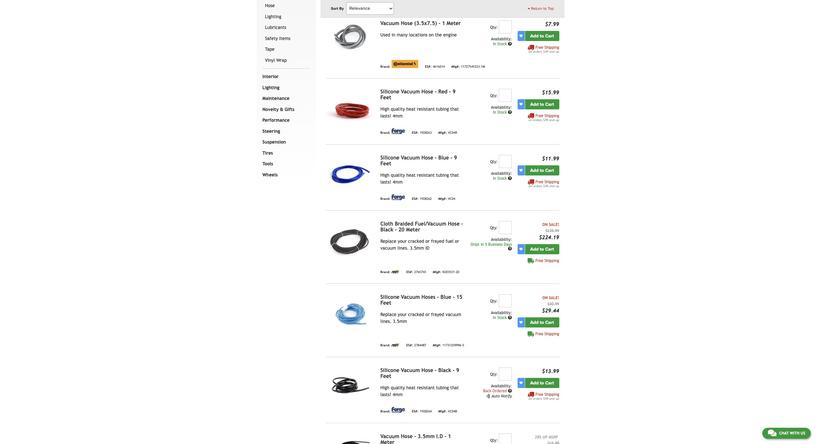 Task type: locate. For each thing, give the bounding box(es) containing it.
high quality heat resistant tubing that lasts! 4mm down silicone vacuum hose - black - 9 feet link
[[381, 386, 459, 398]]

0 vertical spatial forge - corporate logo image
[[392, 128, 406, 134]]

back
[[484, 389, 492, 394]]

0 vertical spatial 4mm
[[393, 113, 403, 119]]

or inside replace your cracked or frayed vacuum lines. 3.5mm
[[426, 312, 430, 317]]

the
[[435, 32, 442, 37]]

high quality heat resistant tubing that lasts! 4mm down "silicone vacuum hose - red - 9 feet" link
[[381, 107, 459, 119]]

to down return to top
[[540, 33, 544, 39]]

0 horizontal spatial vacuum
[[381, 246, 396, 251]]

free for $15.99
[[536, 114, 544, 118]]

1 stock from the top
[[498, 42, 507, 46]]

replace inside replace your cracked or frayed fuel or vacuum lines. 3.5mm id
[[381, 239, 397, 244]]

2 tubing from the top
[[436, 173, 449, 178]]

return to top link
[[528, 6, 554, 11]]

your inside replace your cracked or frayed vacuum lines. 3.5mm
[[398, 312, 407, 317]]

1 add to cart from the top
[[531, 33, 554, 39]]

vc04r
[[448, 131, 457, 135]]

$49 for $11.99
[[544, 184, 549, 188]]

2 vertical spatial question circle image
[[508, 389, 512, 393]]

cracked inside replace your cracked or frayed fuel or vacuum lines. 3.5mm id
[[408, 239, 424, 244]]

0 vertical spatial lighting
[[265, 14, 282, 19]]

1 4mm from the top
[[393, 113, 403, 119]]

0 vertical spatial high
[[381, 107, 390, 112]]

hose inside cloth braided fuel/vacuum hose - black - 20 meter
[[448, 221, 460, 227]]

1 vertical spatial quality
[[391, 173, 405, 178]]

3 availability: from the top
[[491, 171, 512, 176]]

1 free shipping on orders $49 and up from the top
[[529, 45, 560, 53]]

vacuum hose (3.5x7.5) - 1 meter
[[381, 20, 461, 26]]

2 vertical spatial 3.5mm
[[418, 434, 435, 440]]

free shipping on orders $49 and up down $11.99
[[529, 180, 560, 188]]

2 vertical spatial heat
[[407, 386, 416, 391]]

1 vertical spatial black
[[439, 368, 452, 374]]

4616014
[[433, 65, 445, 69]]

mfg#: left vc04
[[439, 197, 447, 201]]

feet inside silicone vacuum hoses - blue - 15 feet
[[381, 300, 392, 306]]

tubing up mfg#: vc04b
[[436, 386, 449, 391]]

in right used at the top of the page
[[392, 32, 396, 37]]

4 qty: from the top
[[490, 226, 498, 230]]

es#:
[[425, 65, 432, 69], [412, 131, 419, 135], [412, 197, 419, 201], [407, 271, 413, 274], [407, 344, 413, 348], [412, 410, 419, 414]]

1 vertical spatial blue
[[441, 294, 452, 300]]

free shipping on orders $49 and up down $7.99 in the right top of the page
[[529, 45, 560, 53]]

0 vertical spatial your
[[398, 239, 407, 244]]

1 silicone from the top
[[381, 89, 400, 95]]

2 and from the top
[[550, 118, 555, 122]]

3.5mm left i.d
[[418, 434, 435, 440]]

add to cart button down $15.99
[[525, 99, 560, 109]]

2 free shipping from the top
[[536, 332, 560, 337]]

shipping down $15.99
[[545, 114, 560, 118]]

4mm for silicone vacuum hose - black - 9 feet
[[393, 392, 403, 398]]

hose
[[265, 3, 275, 8], [401, 20, 413, 26], [422, 89, 434, 95], [422, 155, 434, 161], [448, 221, 460, 227], [422, 368, 434, 374], [401, 434, 413, 440]]

1 horizontal spatial in
[[481, 242, 484, 247]]

3 silicone from the top
[[381, 294, 400, 300]]

that up vc04
[[451, 173, 459, 178]]

0 horizontal spatial 5
[[463, 344, 464, 348]]

1 tubing from the top
[[436, 107, 449, 112]]

None number field
[[499, 20, 512, 33], [499, 89, 512, 102], [499, 155, 512, 168], [499, 221, 512, 234], [499, 295, 512, 308], [499, 368, 512, 381], [499, 434, 512, 445], [499, 20, 512, 33], [499, 89, 512, 102], [499, 155, 512, 168], [499, 221, 512, 234], [499, 295, 512, 308], [499, 368, 512, 381], [499, 434, 512, 445]]

hose inside vacuum hose - 3.5mm i.d - 1 meter
[[401, 434, 413, 440]]

availability: for silicone vacuum hose - black - 9 feet
[[491, 384, 512, 389]]

in stock for $15.99
[[493, 110, 508, 115]]

1 horizontal spatial 1
[[448, 434, 451, 440]]

1 replace from the top
[[381, 239, 397, 244]]

2 4mm from the top
[[393, 180, 403, 185]]

silicone vacuum hose - black - 9 feet
[[381, 368, 460, 380]]

hose left red
[[422, 89, 434, 95]]

6 brand: from the top
[[381, 410, 391, 414]]

0 vertical spatial high quality heat resistant tubing that lasts! 4mm
[[381, 107, 459, 119]]

0 vertical spatial question circle image
[[508, 42, 512, 46]]

3 feet from the top
[[381, 300, 392, 306]]

3 brand: from the top
[[381, 197, 391, 201]]

add to wish list image for $11.99
[[520, 169, 523, 172]]

1 vertical spatial tubing
[[436, 173, 449, 178]]

question circle image for $13.99
[[508, 389, 512, 393]]

hose inside silicone vacuum hose - red - 9 feet
[[422, 89, 434, 95]]

cart
[[546, 33, 554, 39], [546, 102, 554, 107], [546, 168, 554, 173], [546, 247, 554, 252], [546, 320, 554, 326], [546, 381, 554, 386]]

or down the silicone vacuum hoses - blue - 15 feet link
[[426, 312, 430, 317]]

0 vertical spatial 9
[[453, 89, 456, 95]]

cart down $29.44
[[546, 320, 554, 326]]

lines.
[[398, 246, 409, 251], [381, 319, 392, 324]]

1 vertical spatial your
[[398, 312, 407, 317]]

4 free shipping on orders $49 and up from the top
[[529, 393, 560, 401]]

that
[[451, 107, 459, 112], [451, 173, 459, 178], [451, 386, 459, 391]]

3.5mm up es#: 2784487
[[393, 319, 407, 324]]

2 forge - corporate logo image from the top
[[392, 195, 406, 200]]

cart down $7.99 in the right top of the page
[[546, 33, 554, 39]]

3 cart from the top
[[546, 168, 554, 173]]

5 availability: from the top
[[491, 311, 512, 315]]

1 frayed from the top
[[431, 239, 445, 244]]

1 rein - corporate logo image from the top
[[392, 270, 400, 274]]

5 for 11731259996-
[[463, 344, 464, 348]]

2 add from the top
[[531, 102, 539, 107]]

1 vertical spatial question circle image
[[508, 316, 512, 320]]

quality for silicone vacuum hose - black - 9 feet
[[391, 386, 405, 391]]

9 right red
[[453, 89, 456, 95]]

mfg#: left vc04b
[[439, 410, 447, 414]]

4 feet from the top
[[381, 374, 392, 380]]

forge - corporate logo image left es#: 1928264
[[392, 407, 406, 413]]

brand: for silicone vacuum hose - black - 9 feet
[[381, 410, 391, 414]]

1 horizontal spatial vacuum
[[446, 312, 462, 317]]

or up the id
[[426, 239, 430, 244]]

2 vertical spatial that
[[451, 386, 459, 391]]

silicone inside silicone vacuum hoses - blue - 15 feet
[[381, 294, 400, 300]]

return to top
[[530, 6, 554, 11]]

1 free from the top
[[536, 45, 544, 50]]

2 high from the top
[[381, 173, 390, 178]]

1 vertical spatial cracked
[[408, 312, 424, 317]]

safety items
[[265, 36, 291, 41]]

heat down silicone vacuum hose - red - 9 feet
[[407, 107, 416, 112]]

5
[[485, 242, 487, 247], [463, 344, 464, 348]]

1 vertical spatial that
[[451, 173, 459, 178]]

blue inside silicone vacuum hoses - blue - 15 feet
[[441, 294, 452, 300]]

1 add to wish list image from the top
[[520, 34, 523, 38]]

shipping down $29.44
[[545, 332, 560, 337]]

forge - corporate logo image left "es#: 1928262"
[[392, 195, 406, 200]]

orders for $11.99
[[533, 184, 543, 188]]

1 vertical spatial high
[[381, 173, 390, 178]]

1 and from the top
[[550, 50, 555, 53]]

3 quality from the top
[[391, 386, 405, 391]]

on up $30.99
[[543, 296, 548, 300]]

0 vertical spatial 1
[[442, 20, 445, 26]]

heat for black
[[407, 386, 416, 391]]

vacuum inside replace your cracked or frayed vacuum lines. 3.5mm
[[446, 312, 462, 317]]

sale! inside on sale! $235.99 $224.19
[[549, 223, 560, 227]]

with
[[790, 432, 800, 436]]

add to cart button for $15.99
[[525, 99, 560, 109]]

chat
[[780, 432, 789, 436]]

that for silicone vacuum hose - black - 9 feet
[[451, 386, 459, 391]]

4mm down silicone vacuum hose - blue - 9 feet link
[[393, 180, 403, 185]]

replace for 20
[[381, 239, 397, 244]]

3 and from the top
[[550, 184, 555, 188]]

1 vertical spatial sale!
[[549, 296, 560, 300]]

replace inside replace your cracked or frayed vacuum lines. 3.5mm
[[381, 312, 397, 317]]

1 cart from the top
[[546, 33, 554, 39]]

high quality heat resistant tubing that lasts! 4mm for red
[[381, 107, 459, 119]]

2 rein - corporate logo image from the top
[[392, 344, 400, 347]]

4 add to cart from the top
[[531, 247, 554, 252]]

cart down $13.99
[[546, 381, 554, 386]]

return
[[531, 6, 543, 11]]

your down the silicone vacuum hoses - blue - 15 feet link
[[398, 312, 407, 317]]

frayed
[[431, 239, 445, 244], [431, 312, 445, 317]]

3 resistant from the top
[[417, 386, 435, 391]]

es#: 1928264
[[412, 410, 432, 414]]

(3.5x7.5)
[[415, 20, 437, 26]]

mfg#: left 11727545323-
[[452, 65, 460, 69]]

question circle image
[[508, 177, 512, 181], [508, 316, 512, 320], [508, 389, 512, 393]]

hose up many
[[401, 20, 413, 26]]

$49 down $11.99
[[544, 184, 549, 188]]

1 in from the top
[[493, 42, 497, 46]]

1 add from the top
[[531, 33, 539, 39]]

cracked inside replace your cracked or frayed vacuum lines. 3.5mm
[[408, 312, 424, 317]]

meter inside vacuum hose - 3.5mm i.d - 1 meter
[[381, 440, 395, 445]]

mfg#: vc04b
[[439, 410, 457, 414]]

0 vertical spatial blue
[[439, 155, 449, 161]]

continental - corporate logo image
[[392, 60, 419, 68]]

vacuum
[[381, 246, 396, 251], [446, 312, 462, 317]]

1 horizontal spatial lines.
[[398, 246, 409, 251]]

your inside replace your cracked or frayed fuel or vacuum lines. 3.5mm id
[[398, 239, 407, 244]]

3 up from the top
[[556, 184, 560, 188]]

qty:
[[490, 25, 498, 30], [490, 93, 498, 98], [490, 160, 498, 164], [490, 226, 498, 230], [490, 299, 498, 304], [490, 373, 498, 377], [490, 439, 498, 443]]

1 on from the top
[[543, 223, 548, 227]]

shipping down $224.19
[[545, 259, 560, 263]]

2 feet from the top
[[381, 161, 392, 167]]

rein - corporate logo image for feet
[[392, 344, 400, 347]]

sale! up $30.99
[[549, 296, 560, 300]]

$49 down $7.99 in the right top of the page
[[544, 50, 549, 53]]

question circle image for on sale!
[[508, 316, 512, 320]]

6 qty: from the top
[[490, 373, 498, 377]]

tires link
[[261, 148, 309, 159]]

5 qty: from the top
[[490, 299, 498, 304]]

on inside on sale! $30.99 $29.44
[[543, 296, 548, 300]]

1 lasts! from the top
[[381, 113, 392, 119]]

up down $15.99
[[556, 118, 560, 122]]

9 inside silicone vacuum hose - black - 9 feet
[[457, 368, 460, 374]]

availability: for silicone vacuum hoses - blue - 15 feet
[[491, 311, 512, 315]]

add to cart for $11.99
[[531, 168, 554, 173]]

2 in from the top
[[493, 110, 497, 115]]

0 vertical spatial 3.5mm
[[410, 246, 424, 251]]

1
[[442, 20, 445, 26], [448, 434, 451, 440]]

vacuum hose (3.5x7.5) - 1 meter link
[[381, 20, 461, 26]]

3 in stock from the top
[[493, 176, 508, 181]]

in for used
[[392, 32, 396, 37]]

silicone inside silicone vacuum hose - red - 9 feet
[[381, 89, 400, 95]]

high
[[381, 107, 390, 112], [381, 173, 390, 178], [381, 386, 390, 391]]

1 quality from the top
[[391, 107, 405, 112]]

forge - corporate logo image left the es#: 1928263
[[392, 128, 406, 134]]

0 vertical spatial black
[[381, 227, 394, 233]]

in for ships
[[481, 242, 484, 247]]

and down $11.99
[[550, 184, 555, 188]]

lighting link
[[264, 11, 309, 22], [261, 82, 309, 93]]

1 your from the top
[[398, 239, 407, 244]]

mfg#: 11727545323-1m
[[452, 65, 485, 69]]

rein - corporate logo image left es#: 2784487
[[392, 344, 400, 347]]

lubricants link
[[264, 22, 309, 33]]

tires
[[263, 151, 273, 156]]

up for $7.99
[[556, 50, 560, 53]]

hose inside silicone vacuum hose - blue - 9 feet
[[422, 155, 434, 161]]

1 horizontal spatial black
[[439, 368, 452, 374]]

us
[[801, 432, 806, 436]]

1 vertical spatial lighting link
[[261, 82, 309, 93]]

2 vertical spatial 9
[[457, 368, 460, 374]]

es#: left 1928264
[[412, 410, 419, 414]]

0 vertical spatial 5
[[485, 242, 487, 247]]

2 vertical spatial high
[[381, 386, 390, 391]]

general purpose subcategories element
[[263, 0, 310, 69]]

cart down $11.99
[[546, 168, 554, 173]]

2 add to wish list image from the top
[[520, 169, 523, 172]]

1 shipping from the top
[[545, 45, 560, 50]]

up down $11.99
[[556, 184, 560, 188]]

9 inside silicone vacuum hose - red - 9 feet
[[453, 89, 456, 95]]

up for $11.99
[[556, 184, 560, 188]]

2 $49 from the top
[[544, 118, 549, 122]]

and for $13.99
[[550, 397, 555, 401]]

es#: 1928263
[[412, 131, 432, 135]]

1 vertical spatial heat
[[407, 173, 416, 178]]

2 qty: from the top
[[490, 93, 498, 98]]

lines. inside replace your cracked or frayed vacuum lines. 3.5mm
[[381, 319, 392, 324]]

lighting
[[265, 14, 282, 19], [263, 85, 280, 90]]

1 add to cart button from the top
[[525, 31, 560, 41]]

1 right i.d
[[448, 434, 451, 440]]

add to cart button down $29.44
[[525, 318, 560, 328]]

quality down silicone vacuum hose - blue - 9 feet link
[[391, 173, 405, 178]]

add to cart button for $13.99
[[525, 378, 560, 389]]

shipping
[[545, 45, 560, 50], [545, 114, 560, 118], [545, 180, 560, 184], [545, 259, 560, 263], [545, 332, 560, 337], [545, 393, 560, 397]]

1928263
[[420, 131, 432, 135]]

2 add to cart button from the top
[[525, 99, 560, 109]]

$49
[[544, 50, 549, 53], [544, 118, 549, 122], [544, 184, 549, 188], [544, 397, 549, 401]]

steering
[[263, 129, 280, 134]]

2 brand: from the top
[[381, 131, 391, 135]]

that up vc04b
[[451, 386, 459, 391]]

high for silicone vacuum hose - blue - 9 feet
[[381, 173, 390, 178]]

steering link
[[261, 126, 309, 137]]

2 vertical spatial forge - corporate logo image
[[392, 407, 406, 413]]

2 vertical spatial quality
[[391, 386, 405, 391]]

rein - corporate logo image for 20
[[392, 270, 400, 274]]

shipping down $11.99
[[545, 180, 560, 184]]

1 horizontal spatial 20
[[456, 271, 460, 274]]

free for $13.99
[[536, 393, 544, 397]]

silicone inside silicone vacuum hose - blue - 9 feet
[[381, 155, 400, 161]]

0 vertical spatial lines.
[[398, 246, 409, 251]]

28% off msrp
[[535, 435, 558, 440]]

0 horizontal spatial in
[[392, 32, 396, 37]]

0 vertical spatial vacuum
[[381, 246, 396, 251]]

1 vertical spatial 20
[[456, 271, 460, 274]]

1 vertical spatial 4mm
[[393, 180, 403, 185]]

cracked
[[408, 239, 424, 244], [408, 312, 424, 317]]

1 up engine
[[442, 20, 445, 26]]

silicone vacuum hoses - blue - 15 feet
[[381, 294, 463, 306]]

in stock for $11.99
[[493, 176, 508, 181]]

9 for silicone vacuum hose - red - 9 feet
[[453, 89, 456, 95]]

0 horizontal spatial lines.
[[381, 319, 392, 324]]

3.5mm inside replace your cracked or frayed vacuum lines. 3.5mm
[[393, 319, 407, 324]]

1 vertical spatial 3.5mm
[[393, 319, 407, 324]]

sort
[[331, 6, 338, 11]]

es#466823 - n02035327 - vacuum hose - 3.5mm i.d - 1 meter - use for repairs. sold in 1 meter sections. - genuine volkswagen audi - audi bmw volkswagen mercedes benz mini porsche image
[[326, 434, 375, 445]]

add to cart button down $224.19
[[525, 244, 560, 255]]

free shipping on orders $49 and up down $13.99
[[529, 393, 560, 401]]

rein - corporate logo image left the es#: 2765743
[[392, 270, 400, 274]]

3 heat from the top
[[407, 386, 416, 391]]

4 up from the top
[[556, 397, 560, 401]]

lasts! for silicone vacuum hose - black - 9 feet
[[381, 392, 392, 398]]

&
[[280, 107, 283, 112]]

orders for $15.99
[[533, 118, 543, 122]]

6 cart from the top
[[546, 381, 554, 386]]

black down mfg#: 11731259996-5
[[439, 368, 452, 374]]

resistant down "silicone vacuum hose - red - 9 feet" link
[[417, 107, 435, 112]]

1 vertical spatial free shipping
[[536, 332, 560, 337]]

6 add to cart from the top
[[531, 381, 554, 386]]

-
[[439, 20, 441, 26], [435, 89, 437, 95], [449, 89, 451, 95], [435, 155, 437, 161], [451, 155, 453, 161], [462, 221, 463, 227], [395, 227, 397, 233], [437, 294, 439, 300], [453, 294, 455, 300], [435, 368, 437, 374], [453, 368, 455, 374], [415, 434, 416, 440], [445, 434, 447, 440]]

0 vertical spatial sale!
[[549, 223, 560, 227]]

7 qty: from the top
[[490, 439, 498, 443]]

1 vertical spatial forge - corporate logo image
[[392, 195, 406, 200]]

and down $15.99
[[550, 118, 555, 122]]

add to wish list image for $7.99
[[520, 34, 523, 38]]

resistant
[[417, 107, 435, 112], [417, 173, 435, 178], [417, 386, 435, 391]]

1 cracked from the top
[[408, 239, 424, 244]]

stock for $15.99
[[498, 110, 507, 115]]

black inside silicone vacuum hose - black - 9 feet
[[439, 368, 452, 374]]

question circle image
[[508, 42, 512, 46], [508, 110, 512, 114], [508, 247, 512, 251]]

2 that from the top
[[451, 173, 459, 178]]

add for $15.99
[[531, 102, 539, 107]]

es#4616014 - 11727545323-1m - vacuum hose (3.5x7.5) - 1 meter - used in many locations on the engine - continental - audi bmw volkswagen mercedes benz mini porsche image
[[326, 20, 375, 58]]

feet inside silicone vacuum hose - blue - 9 feet
[[381, 161, 392, 167]]

4 brand: from the top
[[381, 271, 391, 274]]

vacuum down cloth
[[381, 246, 396, 251]]

1 feet from the top
[[381, 94, 392, 101]]

4mm down silicone vacuum hose - black - 9 feet link
[[393, 392, 403, 398]]

up down $13.99
[[556, 397, 560, 401]]

4 in from the top
[[493, 316, 497, 320]]

free shipping on orders $49 and up for $15.99
[[529, 114, 560, 122]]

add to cart button down $13.99
[[525, 378, 560, 389]]

silicone inside silicone vacuum hose - black - 9 feet
[[381, 368, 400, 374]]

blue left 15
[[441, 294, 452, 300]]

add for $11.99
[[531, 168, 539, 173]]

2 resistant from the top
[[417, 173, 435, 178]]

on for $13.99
[[529, 397, 532, 401]]

1 vertical spatial in
[[481, 242, 484, 247]]

0 vertical spatial replace
[[381, 239, 397, 244]]

1 vertical spatial lasts!
[[381, 180, 392, 185]]

2 vertical spatial 4mm
[[393, 392, 403, 398]]

3 high from the top
[[381, 386, 390, 391]]

vacuum inside silicone vacuum hose - black - 9 feet
[[401, 368, 420, 374]]

3 free from the top
[[536, 180, 544, 184]]

4 silicone from the top
[[381, 368, 400, 374]]

maintenance link
[[261, 93, 309, 104]]

high for silicone vacuum hose - black - 9 feet
[[381, 386, 390, 391]]

20 up 15
[[456, 271, 460, 274]]

2 quality from the top
[[391, 173, 405, 178]]

to down $29.44
[[540, 320, 544, 326]]

0 vertical spatial rein - corporate logo image
[[392, 270, 400, 274]]

brand: for silicone vacuum hose - red - 9 feet
[[381, 131, 391, 135]]

that up vc04r
[[451, 107, 459, 112]]

1 sale! from the top
[[549, 223, 560, 227]]

on for $224.19
[[543, 223, 548, 227]]

tools
[[263, 161, 273, 167]]

and for $7.99
[[550, 50, 555, 53]]

0 vertical spatial frayed
[[431, 239, 445, 244]]

0 vertical spatial free shipping
[[536, 259, 560, 263]]

your for 20
[[398, 239, 407, 244]]

1 in stock from the top
[[493, 42, 508, 46]]

es#: for cloth braided fuel/vacuum hose - black - 20 meter
[[407, 271, 413, 274]]

add to wish list image
[[520, 34, 523, 38], [520, 169, 523, 172], [520, 248, 523, 251], [520, 321, 523, 324], [520, 382, 523, 385]]

tubing down red
[[436, 107, 449, 112]]

es#: left the 4616014
[[425, 65, 432, 69]]

lighting up lubricants
[[265, 14, 282, 19]]

rein - corporate logo image
[[392, 270, 400, 274], [392, 344, 400, 347]]

0 vertical spatial tubing
[[436, 107, 449, 112]]

cart for $7.99
[[546, 33, 554, 39]]

vacuum inside silicone vacuum hoses - blue - 15 feet
[[401, 294, 420, 300]]

1 vertical spatial meter
[[406, 227, 421, 233]]

free shipping on orders $49 and up down $15.99
[[529, 114, 560, 122]]

quality down silicone vacuum hose - black - 9 feet link
[[391, 386, 405, 391]]

3 tubing from the top
[[436, 386, 449, 391]]

feet
[[381, 94, 392, 101], [381, 161, 392, 167], [381, 300, 392, 306], [381, 374, 392, 380]]

0 vertical spatial on
[[543, 223, 548, 227]]

cracked for vacuum
[[408, 312, 424, 317]]

feet inside silicone vacuum hose - black - 9 feet
[[381, 374, 392, 380]]

1 vertical spatial frayed
[[431, 312, 445, 317]]

$49 for $13.99
[[544, 397, 549, 401]]

sale! for $224.19
[[549, 223, 560, 227]]

add to cart down $13.99
[[531, 381, 554, 386]]

heat
[[407, 107, 416, 112], [407, 173, 416, 178], [407, 386, 416, 391]]

availability:
[[491, 37, 512, 41], [491, 105, 512, 110], [491, 171, 512, 176], [491, 238, 512, 242], [491, 311, 512, 315], [491, 384, 512, 389]]

sale! up $235.99
[[549, 223, 560, 227]]

0 vertical spatial lighting link
[[264, 11, 309, 22]]

frayed inside replace your cracked or frayed fuel or vacuum lines. 3.5mm id
[[431, 239, 445, 244]]

0 vertical spatial that
[[451, 107, 459, 112]]

2 vertical spatial resistant
[[417, 386, 435, 391]]

0 vertical spatial 20
[[399, 227, 405, 233]]

silicone for silicone vacuum hose - blue - 9 feet
[[381, 155, 400, 161]]

add for $13.99
[[531, 381, 539, 386]]

free shipping down $29.44
[[536, 332, 560, 337]]

vacuum for silicone vacuum hose - red - 9 feet
[[401, 89, 420, 95]]

1 vertical spatial lighting
[[263, 85, 280, 90]]

lighting inside general purpose subcategories element
[[265, 14, 282, 19]]

2 stock from the top
[[498, 110, 507, 115]]

$49 down $15.99
[[544, 118, 549, 122]]

sale! inside on sale! $30.99 $29.44
[[549, 296, 560, 300]]

vinyl wrap link
[[264, 55, 309, 66]]

9 down 11731259996-
[[457, 368, 460, 374]]

0 vertical spatial quality
[[391, 107, 405, 112]]

$224.19
[[539, 235, 560, 241]]

add to cart down $15.99
[[531, 102, 554, 107]]

frayed inside replace your cracked or frayed vacuum lines. 3.5mm
[[431, 312, 445, 317]]

cracked down the silicone vacuum hoses - blue - 15 feet link
[[408, 312, 424, 317]]

1 vertical spatial replace
[[381, 312, 397, 317]]

0 vertical spatial cracked
[[408, 239, 424, 244]]

that for silicone vacuum hose - red - 9 feet
[[451, 107, 459, 112]]

1 vertical spatial high quality heat resistant tubing that lasts! 4mm
[[381, 173, 459, 185]]

1928264
[[420, 410, 432, 414]]

used in many locations on the engine
[[381, 32, 457, 37]]

1 vertical spatial rein - corporate logo image
[[392, 344, 400, 347]]

your down braided
[[398, 239, 407, 244]]

6 availability: from the top
[[491, 384, 512, 389]]

2 cracked from the top
[[408, 312, 424, 317]]

20 right cloth
[[399, 227, 405, 233]]

feet for silicone vacuum hose - black - 9 feet
[[381, 374, 392, 380]]

0 horizontal spatial black
[[381, 227, 394, 233]]

0 vertical spatial in
[[392, 32, 396, 37]]

silicone vacuum hose - red - 9 feet
[[381, 89, 456, 101]]

1 horizontal spatial 5
[[485, 242, 487, 247]]

2 vertical spatial tubing
[[436, 386, 449, 391]]

feet for silicone vacuum hose - red - 9 feet
[[381, 94, 392, 101]]

and down $13.99
[[550, 397, 555, 401]]

9 inside silicone vacuum hose - blue - 9 feet
[[454, 155, 457, 161]]

2 on from the top
[[543, 296, 548, 300]]

add to cart down $7.99 in the right top of the page
[[531, 33, 554, 39]]

1 horizontal spatial meter
[[406, 227, 421, 233]]

forge - corporate logo image for silicone vacuum hose - red - 9 feet
[[392, 128, 406, 134]]

cart for $15.99
[[546, 102, 554, 107]]

2 free shipping on orders $49 and up from the top
[[529, 114, 560, 122]]

1 vertical spatial 5
[[463, 344, 464, 348]]

$15.99
[[542, 90, 560, 96]]

shipping down $7.99 in the right top of the page
[[545, 45, 560, 50]]

es#: 1928262
[[412, 197, 432, 201]]

$49 down $13.99
[[544, 397, 549, 401]]

free shipping on orders $49 and up for $13.99
[[529, 393, 560, 401]]

cracked down cloth braided fuel/vacuum hose - black - 20 meter 'link'
[[408, 239, 424, 244]]

1 vertical spatial lines.
[[381, 319, 392, 324]]

add to cart button down $11.99
[[525, 166, 560, 176]]

3.5mm left the id
[[410, 246, 424, 251]]

1 $49 from the top
[[544, 50, 549, 53]]

0 vertical spatial lasts!
[[381, 113, 392, 119]]

0 horizontal spatial meter
[[381, 440, 395, 445]]

mfg#: n203531-20
[[433, 271, 460, 274]]

heat for blue
[[407, 173, 416, 178]]

es#: left 1928263
[[412, 131, 419, 135]]

3 $49 from the top
[[544, 184, 549, 188]]

to
[[544, 6, 547, 11], [540, 33, 544, 39], [540, 102, 544, 107], [540, 168, 544, 173], [540, 247, 544, 252], [540, 320, 544, 326], [540, 381, 544, 386]]

1 vertical spatial 9
[[454, 155, 457, 161]]

3 add from the top
[[531, 168, 539, 173]]

1 high quality heat resistant tubing that lasts! 4mm from the top
[[381, 107, 459, 119]]

0 vertical spatial resistant
[[417, 107, 435, 112]]

es#: for vacuum hose (3.5x7.5) - 1 meter
[[425, 65, 432, 69]]

0 vertical spatial heat
[[407, 107, 416, 112]]

0 vertical spatial question circle image
[[508, 177, 512, 181]]

1 resistant from the top
[[417, 107, 435, 112]]

hose down es#: 1928264
[[401, 434, 413, 440]]

1 heat from the top
[[407, 107, 416, 112]]

silicone vacuum hose - blue - 9 feet
[[381, 155, 457, 167]]

es#2765743 - n203531-20 -  cloth braided fuel/vacuum hose - black - 20 meter - replace your cracked or frayed fuel or vacuum lines. 3.5mm id - rein - audi bmw volkswagen mercedes benz mini porsche image
[[326, 221, 375, 258]]

free shipping for $29.44
[[536, 332, 560, 337]]

auto
[[492, 395, 500, 399]]

tubing up mfg#: vc04
[[436, 173, 449, 178]]

4 in stock from the top
[[493, 316, 508, 320]]

2 sale! from the top
[[549, 296, 560, 300]]

2 orders from the top
[[533, 118, 543, 122]]

28%
[[535, 435, 542, 440]]

blue inside silicone vacuum hose - blue - 9 feet
[[439, 155, 449, 161]]

1 vertical spatial question circle image
[[508, 110, 512, 114]]

9
[[453, 89, 456, 95], [454, 155, 457, 161], [457, 368, 460, 374]]

0 horizontal spatial 20
[[399, 227, 405, 233]]

or right the "fuel"
[[455, 239, 460, 244]]

and down $7.99 in the right top of the page
[[550, 50, 555, 53]]

vacuum inside silicone vacuum hose - blue - 9 feet
[[401, 155, 420, 161]]

1 vertical spatial resistant
[[417, 173, 435, 178]]

shipping for $13.99
[[545, 393, 560, 397]]

feet inside silicone vacuum hose - red - 9 feet
[[381, 94, 392, 101]]

on
[[543, 223, 548, 227], [543, 296, 548, 300]]

6 free from the top
[[536, 393, 544, 397]]

1 vertical spatial vacuum
[[446, 312, 462, 317]]

2 lasts! from the top
[[381, 180, 392, 185]]

items
[[279, 36, 291, 41]]

blue down mfg#: vc04r
[[439, 155, 449, 161]]

2 vertical spatial meter
[[381, 440, 395, 445]]

frayed for fuel/vacuum
[[431, 239, 445, 244]]

2 vertical spatial high quality heat resistant tubing that lasts! 4mm
[[381, 386, 459, 398]]

silicone for silicone vacuum hose - black - 9 feet
[[381, 368, 400, 374]]

15
[[457, 294, 463, 300]]

up for $15.99
[[556, 118, 560, 122]]

tubing for blue
[[436, 173, 449, 178]]

and for $11.99
[[550, 184, 555, 188]]

9 down vc04r
[[454, 155, 457, 161]]

on up $235.99
[[543, 223, 548, 227]]

$49 for $7.99
[[544, 50, 549, 53]]

orders for $7.99
[[533, 50, 543, 53]]

quality down silicone vacuum hose - red - 9 feet
[[391, 107, 405, 112]]

shipping for $15.99
[[545, 114, 560, 118]]

mfg#:
[[452, 65, 460, 69], [439, 131, 447, 135], [439, 197, 447, 201], [433, 271, 441, 274], [433, 344, 441, 348], [439, 410, 447, 414]]

on inside on sale! $235.99 $224.19
[[543, 223, 548, 227]]

add to cart down $11.99
[[531, 168, 554, 173]]

2 shipping from the top
[[545, 114, 560, 118]]

vacuum inside silicone vacuum hose - red - 9 feet
[[401, 89, 420, 95]]

availability: for silicone vacuum hose - red - 9 feet
[[491, 105, 512, 110]]

2 horizontal spatial meter
[[447, 20, 461, 26]]

to down $224.19
[[540, 247, 544, 252]]

forge - corporate logo image
[[392, 128, 406, 134], [392, 195, 406, 200], [392, 407, 406, 413]]

1 availability: from the top
[[491, 37, 512, 41]]

resistant down silicone vacuum hose - black - 9 feet
[[417, 386, 435, 391]]

1 vertical spatial 1
[[448, 434, 451, 440]]

lighting link up lubricants
[[264, 11, 309, 22]]

mfg#: for cloth braided fuel/vacuum hose - black - 20 meter
[[433, 271, 441, 274]]

in
[[493, 42, 497, 46], [493, 110, 497, 115], [493, 176, 497, 181], [493, 316, 497, 320]]

2 vertical spatial question circle image
[[508, 247, 512, 251]]

2 vertical spatial lasts!
[[381, 392, 392, 398]]

1 high from the top
[[381, 107, 390, 112]]

add to cart button down $7.99 in the right top of the page
[[525, 31, 560, 41]]

lighting link up maintenance on the left of page
[[261, 82, 309, 93]]

1 vertical spatial on
[[543, 296, 548, 300]]

add to cart down $224.19
[[531, 247, 554, 252]]

vacuum for silicone vacuum hoses - blue - 15 feet
[[401, 294, 420, 300]]



Task type: vqa. For each thing, say whether or not it's contained in the screenshot.
Blue inside the Silicone Vacuum Hoses - Blue - 15 Feet
yes



Task type: describe. For each thing, give the bounding box(es) containing it.
to left top
[[544, 6, 547, 11]]

that for silicone vacuum hose - blue - 9 feet
[[451, 173, 459, 178]]

novelty
[[263, 107, 279, 112]]

blue for hose
[[439, 155, 449, 161]]

3 add to wish list image from the top
[[520, 248, 523, 251]]

3.5mm inside vacuum hose - 3.5mm i.d - 1 meter
[[418, 434, 435, 440]]

gifts
[[285, 107, 295, 112]]

engine
[[444, 32, 457, 37]]

qty: for silicone vacuum hose - blue - 9 feet
[[490, 160, 498, 164]]

vacuum for silicone vacuum hose - black - 9 feet
[[401, 368, 420, 374]]

$235.99
[[546, 229, 560, 233]]

meter inside cloth braided fuel/vacuum hose - black - 20 meter
[[406, 227, 421, 233]]

blue for hoses
[[441, 294, 452, 300]]

auto notify
[[492, 395, 512, 399]]

high for silicone vacuum hose - red - 9 feet
[[381, 107, 390, 112]]

silicone for silicone vacuum hose - red - 9 feet
[[381, 89, 400, 95]]

mfg#: 11731259996-5
[[433, 344, 464, 348]]

wrap
[[277, 58, 287, 63]]

hoses
[[422, 294, 436, 300]]

es#1928262 - vc04 - silicone vacuum hose - blue - 9 feet - high quality heat resistant tubing that lasts! 4mm - forge - audi bmw volkswagen mini image
[[326, 155, 375, 192]]

tubing for black
[[436, 386, 449, 391]]

orders for $13.99
[[533, 397, 543, 401]]

ordered
[[493, 389, 507, 394]]

stock for $7.99
[[498, 42, 507, 46]]

brand: for vacuum hose (3.5x7.5) - 1 meter
[[381, 65, 391, 69]]

to down $15.99
[[540, 102, 544, 107]]

4 add to wish list image from the top
[[520, 321, 523, 324]]

free shipping on orders $49 and up for $11.99
[[529, 180, 560, 188]]

$13.99
[[542, 369, 560, 375]]

feet for silicone vacuum hose - blue - 9 feet
[[381, 161, 392, 167]]

sale! for $29.44
[[549, 296, 560, 300]]

up for $13.99
[[556, 397, 560, 401]]

es#1928264 - vc04b - silicone vacuum hose - black - 9 feet - high quality heat resistant tubing that lasts! 4mm - forge - audi bmw volkswagen mini image
[[326, 368, 375, 405]]

on for $7.99
[[529, 50, 532, 53]]

on for $29.44
[[543, 296, 548, 300]]

novelty & gifts
[[263, 107, 295, 112]]

5 add to cart from the top
[[531, 320, 554, 326]]

n203531-
[[443, 271, 456, 274]]

es#: 4616014
[[425, 65, 445, 69]]

many
[[397, 32, 408, 37]]

on sale! $30.99 $29.44
[[542, 296, 560, 314]]

sort by
[[331, 6, 344, 11]]

ships
[[471, 242, 480, 247]]

in stock for $7.99
[[493, 42, 508, 46]]

comments image
[[768, 430, 777, 438]]

hose link
[[264, 0, 309, 11]]

es#2784487 - 11731259996-5 - silicone vacuum hoses - blue - 15 feet - replace your cracked or frayed vacuum lines. 3.5mm - rein - audi bmw volkswagen mercedes benz mini porsche image
[[326, 295, 375, 332]]

$7.99
[[545, 21, 560, 27]]

availability: for silicone vacuum hose - blue - 9 feet
[[491, 171, 512, 176]]

forge - corporate logo image for silicone vacuum hose - black - 9 feet
[[392, 407, 406, 413]]

in for silicone vacuum hose - red - 9 feet
[[493, 110, 497, 115]]

id
[[426, 246, 430, 251]]

hose inside the hose link
[[265, 3, 275, 8]]

silicone vacuum hose - blue - 9 feet link
[[381, 155, 457, 167]]

11727545323-
[[461, 65, 481, 69]]

tubing for red
[[436, 107, 449, 112]]

qty: for silicone vacuum hoses - blue - 15 feet
[[490, 299, 498, 304]]

vc04
[[448, 197, 456, 201]]

in for vacuum hose (3.5x7.5) - 1 meter
[[493, 42, 497, 46]]

interior
[[263, 74, 279, 79]]

performance
[[263, 118, 290, 123]]

performance link
[[261, 115, 309, 126]]

used
[[381, 32, 391, 37]]

auto notify link
[[486, 394, 512, 399]]

4 cart from the top
[[546, 247, 554, 252]]

resistant for black
[[417, 386, 435, 391]]

vacuum inside replace your cracked or frayed fuel or vacuum lines. 3.5mm id
[[381, 246, 396, 251]]

add to cart for $13.99
[[531, 381, 554, 386]]

caret up image
[[528, 7, 530, 10]]

es#: for silicone vacuum hoses - blue - 15 feet
[[407, 344, 413, 348]]

add to cart for $15.99
[[531, 102, 554, 107]]

vc04b
[[448, 410, 457, 414]]

ships in 5 business days
[[471, 242, 512, 247]]

shipping for $7.99
[[545, 45, 560, 50]]

es#1928263 - vc04r - silicone vacuum hose - red - 9 feet - high quality heat resistant tubing that lasts! 4mm - forge - audi bmw volkswagen mini image
[[326, 89, 375, 126]]

mfg#: for silicone vacuum hose - blue - 9 feet
[[439, 197, 447, 201]]

1928262
[[420, 197, 432, 201]]

shipping for $11.99
[[545, 180, 560, 184]]

chat with us
[[780, 432, 806, 436]]

lines. inside replace your cracked or frayed fuel or vacuum lines. 3.5mm id
[[398, 246, 409, 251]]

5 add from the top
[[531, 320, 539, 326]]

wheels link
[[261, 170, 309, 181]]

0 horizontal spatial 1
[[442, 20, 445, 26]]

cart for $13.99
[[546, 381, 554, 386]]

free for $11.99
[[536, 180, 544, 184]]

$49 for $15.99
[[544, 118, 549, 122]]

$11.99
[[542, 156, 560, 162]]

es#: for silicone vacuum hose - black - 9 feet
[[412, 410, 419, 414]]

4 stock from the top
[[498, 316, 507, 320]]

5 add to cart button from the top
[[525, 318, 560, 328]]

silicone for silicone vacuum hoses - blue - 15 feet
[[381, 294, 400, 300]]

braided
[[395, 221, 414, 227]]

4 shipping from the top
[[545, 259, 560, 263]]

lubricants
[[265, 25, 286, 30]]

back ordered
[[484, 389, 508, 394]]

vinyl
[[265, 58, 275, 63]]

5 for in
[[485, 242, 487, 247]]

off
[[543, 435, 548, 440]]

3 question circle image from the top
[[508, 247, 512, 251]]

feet for silicone vacuum hoses - blue - 15 feet
[[381, 300, 392, 306]]

qty: for silicone vacuum hose - black - 9 feet
[[490, 373, 498, 377]]

your for feet
[[398, 312, 407, 317]]

brand: for silicone vacuum hose - blue - 9 feet
[[381, 197, 391, 201]]

$30.99
[[548, 302, 560, 307]]

add to cart button for $7.99
[[525, 31, 560, 41]]

0 vertical spatial meter
[[447, 20, 461, 26]]

on for $15.99
[[529, 118, 532, 122]]

cracked for braided
[[408, 239, 424, 244]]

11731259996-
[[443, 344, 463, 348]]

cloth braided fuel/vacuum hose - black - 20 meter
[[381, 221, 463, 233]]

hose inside silicone vacuum hose - black - 9 feet
[[422, 368, 434, 374]]

to down $11.99
[[540, 168, 544, 173]]

vacuum hose - 3.5mm i.d - 1 meter
[[381, 434, 451, 445]]

vacuum hose - 3.5mm i.d - 1 meter link
[[381, 434, 451, 445]]

interior link
[[261, 71, 309, 82]]

es#: for silicone vacuum hose - blue - 9 feet
[[412, 197, 419, 201]]

question circle image for $7.99
[[508, 42, 512, 46]]

black inside cloth braided fuel/vacuum hose - black - 20 meter
[[381, 227, 394, 233]]

4 add to cart button from the top
[[525, 244, 560, 255]]

suspension link
[[261, 137, 309, 148]]

9 for silicone vacuum hose - black - 9 feet
[[457, 368, 460, 374]]

question circle image for $11.99
[[508, 177, 512, 181]]

locations
[[409, 32, 428, 37]]

mfg#: for silicone vacuum hose - black - 9 feet
[[439, 410, 447, 414]]

safety
[[265, 36, 278, 41]]

silicone vacuum hoses - blue - 15 feet link
[[381, 294, 463, 306]]

20 inside cloth braided fuel/vacuum hose - black - 20 meter
[[399, 227, 405, 233]]

cart for $11.99
[[546, 168, 554, 173]]

2784487
[[415, 344, 427, 348]]

red
[[439, 89, 448, 95]]

vacuum inside vacuum hose - 3.5mm i.d - 1 meter
[[381, 434, 400, 440]]

replace your cracked or frayed fuel or vacuum lines. 3.5mm id
[[381, 239, 460, 251]]

in for silicone vacuum hoses - blue - 15 feet
[[493, 316, 497, 320]]

1 inside vacuum hose - 3.5mm i.d - 1 meter
[[448, 434, 451, 440]]

add to cart for $7.99
[[531, 33, 554, 39]]

in for silicone vacuum hose - blue - 9 feet
[[493, 176, 497, 181]]

safety items link
[[264, 33, 309, 44]]

4 free from the top
[[536, 259, 544, 263]]

i.d
[[437, 434, 443, 440]]

silicone vacuum hose - black - 9 feet link
[[381, 368, 460, 380]]

lasts! for silicone vacuum hose - red - 9 feet
[[381, 113, 392, 119]]

1m
[[481, 65, 485, 69]]

question circle image for $15.99
[[508, 110, 512, 114]]

to down $13.99
[[540, 381, 544, 386]]

high quality heat resistant tubing that lasts! 4mm for black
[[381, 386, 459, 398]]

lasts! for silicone vacuum hose - blue - 9 feet
[[381, 180, 392, 185]]

cloth braided fuel/vacuum hose - black - 20 meter link
[[381, 221, 463, 233]]

free for $7.99
[[536, 45, 544, 50]]

quality for silicone vacuum hose - blue - 9 feet
[[391, 173, 405, 178]]

wheels
[[263, 172, 278, 178]]

maintenance
[[263, 96, 290, 101]]

add for $7.99
[[531, 33, 539, 39]]

msrp
[[549, 435, 558, 440]]

business
[[489, 242, 503, 247]]

4 add from the top
[[531, 247, 539, 252]]

3.5mm inside replace your cracked or frayed fuel or vacuum lines. 3.5mm id
[[410, 246, 424, 251]]

on for $11.99
[[529, 184, 532, 188]]

5 cart from the top
[[546, 320, 554, 326]]

5 shipping from the top
[[545, 332, 560, 337]]

qty: for silicone vacuum hose - red - 9 feet
[[490, 93, 498, 98]]

frayed for hoses
[[431, 312, 445, 317]]

replace your cracked or frayed vacuum lines. 3.5mm
[[381, 312, 462, 324]]

vinyl wrap
[[265, 58, 287, 63]]

qty: for vacuum hose (3.5x7.5) - 1 meter
[[490, 25, 498, 30]]

4mm for silicone vacuum hose - blue - 9 feet
[[393, 180, 403, 185]]

tape
[[265, 47, 275, 52]]

silicone vacuum hose - red - 9 feet link
[[381, 89, 456, 101]]

or for hoses
[[426, 312, 430, 317]]

4mm for silicone vacuum hose - red - 9 feet
[[393, 113, 403, 119]]

free shipping for $224.19
[[536, 259, 560, 263]]

availability: for vacuum hose (3.5x7.5) - 1 meter
[[491, 37, 512, 41]]

add to wish list image
[[520, 103, 523, 106]]

fuel/vacuum
[[415, 221, 447, 227]]

2765743
[[415, 271, 427, 274]]

wifi image
[[486, 394, 490, 399]]

5 free from the top
[[536, 332, 544, 337]]

fuel
[[446, 239, 454, 244]]

on sale! $235.99 $224.19
[[539, 223, 560, 241]]

mfg#: for silicone vacuum hose - red - 9 feet
[[439, 131, 447, 135]]

es#: 2784487
[[407, 344, 427, 348]]

or for fuel/vacuum
[[426, 239, 430, 244]]

days
[[504, 242, 512, 247]]



